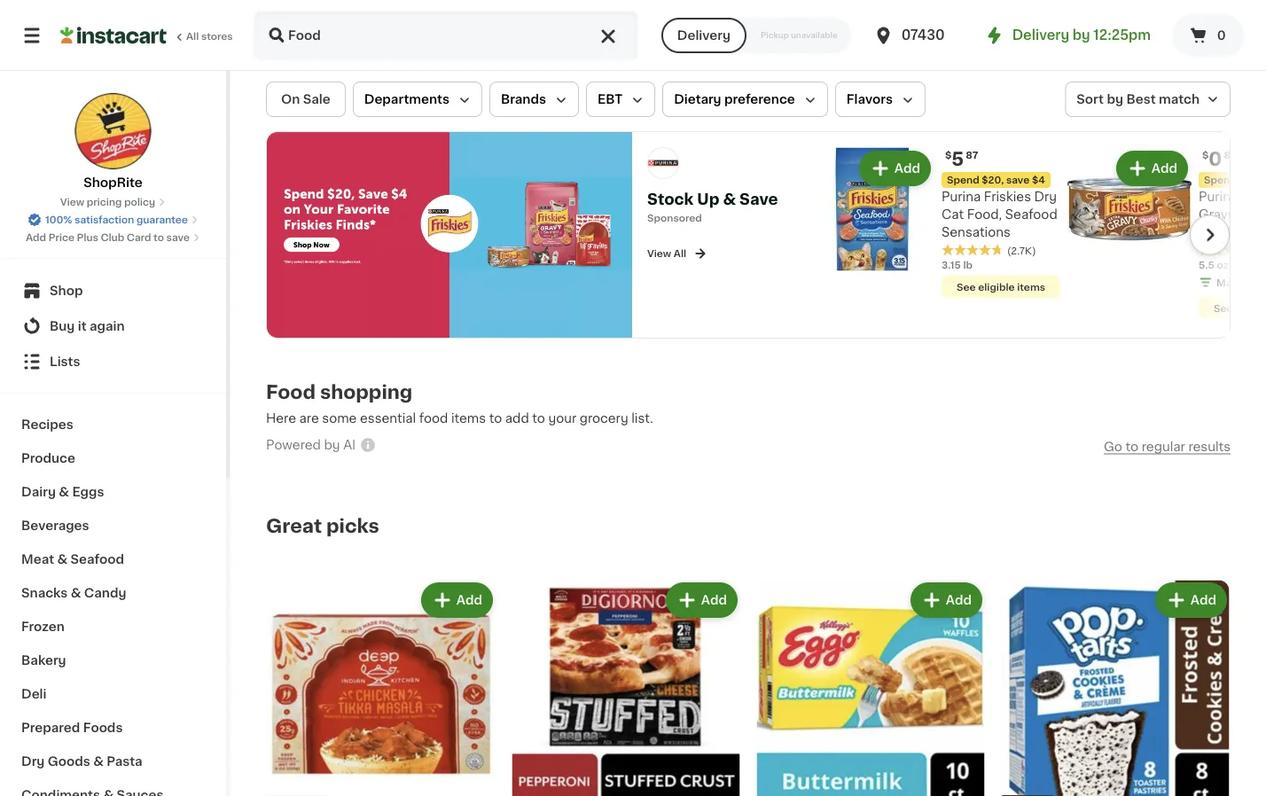 Task type: locate. For each thing, give the bounding box(es) containing it.
0 vertical spatial view
[[60, 197, 84, 207]]

0 horizontal spatial seafood
[[71, 554, 124, 566]]

goods
[[48, 756, 90, 768]]

3.15
[[942, 260, 961, 269]]

meat & seafood
[[21, 554, 124, 566]]

& for candy
[[71, 587, 81, 600]]

&
[[723, 192, 736, 207], [59, 486, 69, 499], [57, 554, 68, 566], [71, 587, 81, 600], [93, 756, 104, 768]]

0 horizontal spatial view
[[60, 197, 84, 207]]

see down many
[[1214, 303, 1234, 313]]

None search field
[[254, 11, 639, 60]]

$ inside $ 0 88
[[1203, 150, 1209, 160]]

2 $ from the left
[[1203, 150, 1209, 160]]

list.
[[632, 412, 654, 425]]

0 vertical spatial items
[[1018, 282, 1046, 292]]

sensations
[[942, 226, 1011, 238]]

all down nsored
[[674, 249, 687, 258]]

1 horizontal spatial by
[[1073, 29, 1091, 42]]

departments
[[364, 93, 450, 106]]

seafood
[[1006, 208, 1058, 221], [71, 554, 124, 566]]

eligible down in
[[1236, 303, 1267, 313]]

see eligible items button
[[942, 275, 1061, 298]]

items down (2.7k)
[[1018, 282, 1046, 292]]

best
[[1127, 93, 1156, 106]]

in
[[1248, 277, 1257, 287]]

your
[[549, 412, 577, 425]]

0 vertical spatial seafood
[[1006, 208, 1058, 221]]

policy
[[124, 197, 155, 207]]

1 vertical spatial seafood
[[71, 554, 124, 566]]

stock
[[648, 192, 694, 207]]

see for 0
[[1214, 303, 1234, 313]]

save down guarantee
[[166, 233, 190, 243]]

& left eggs on the left of the page
[[59, 486, 69, 499]]

food,
[[968, 208, 1003, 221]]

0 vertical spatial all
[[186, 31, 199, 41]]

dietary preference button
[[663, 82, 828, 117]]

0 horizontal spatial purina
[[942, 190, 981, 203]]

seafood down 'friskies'
[[1006, 208, 1058, 221]]

see down lb
[[957, 282, 976, 292]]

1 purina from the left
[[942, 190, 981, 203]]

to right go
[[1126, 440, 1139, 453]]

$ left 87
[[946, 150, 952, 160]]

see eligible items
[[957, 282, 1046, 292]]

club
[[101, 233, 124, 243]]

dairy
[[21, 486, 56, 499]]

to left add on the left bottom
[[489, 412, 502, 425]]

delivery inside button
[[678, 29, 731, 42]]

stores
[[201, 31, 233, 41]]

view pricing policy
[[60, 197, 155, 207]]

save
[[740, 192, 779, 207]]

1 horizontal spatial $
[[1203, 150, 1209, 160]]

& right meat
[[57, 554, 68, 566]]

1 vertical spatial save
[[166, 233, 190, 243]]

add
[[506, 412, 529, 425]]

shop
[[50, 285, 83, 297]]

1 horizontal spatial see
[[1214, 303, 1234, 313]]

ai
[[343, 439, 356, 452]]

87
[[966, 150, 979, 160]]

see eligible
[[1214, 303, 1267, 313]]

0 horizontal spatial save
[[166, 233, 190, 243]]

& for seafood
[[57, 554, 68, 566]]

all left stores
[[186, 31, 199, 41]]

meat & seafood link
[[11, 543, 216, 577]]

1 vertical spatial see
[[1214, 303, 1234, 313]]

dry down $4
[[1035, 190, 1057, 203]]

by left 12:25pm
[[1073, 29, 1091, 42]]

seafood up candy
[[71, 554, 124, 566]]

items inside button
[[1018, 282, 1046, 292]]

1 $ from the left
[[946, 150, 952, 160]]

delivery up dietary
[[678, 29, 731, 42]]

0 horizontal spatial delivery
[[678, 29, 731, 42]]

purina left frisk
[[1199, 190, 1239, 203]]

essential
[[360, 412, 416, 425]]

card
[[127, 233, 151, 243]]

0 horizontal spatial by
[[324, 439, 340, 452]]

purina inside purina friskies dry cat food, seafood sensations
[[942, 190, 981, 203]]

1 vertical spatial eligible
[[1236, 303, 1267, 313]]

view up the 100%
[[60, 197, 84, 207]]

0 horizontal spatial eligible
[[979, 282, 1015, 292]]

★★★★★
[[942, 243, 1004, 255], [942, 243, 1004, 255], [1199, 243, 1261, 255], [1199, 243, 1261, 255]]

Search field
[[255, 12, 637, 59]]

0 vertical spatial eligible
[[979, 282, 1015, 292]]

all stores
[[186, 31, 233, 41]]

$ inside $ 5 87
[[946, 150, 952, 160]]

go to regular results button
[[1104, 439, 1231, 454]]

are
[[299, 412, 319, 425]]

0 vertical spatial see
[[957, 282, 976, 292]]

1 vertical spatial dry
[[21, 756, 45, 768]]

1 horizontal spatial seafood
[[1006, 208, 1058, 221]]

0 horizontal spatial dry
[[21, 756, 45, 768]]

1 vertical spatial 0
[[1209, 149, 1223, 168]]

shoprite
[[84, 177, 143, 189]]

spend
[[947, 175, 980, 185]]

& for eggs
[[59, 486, 69, 499]]

satisfaction
[[75, 215, 134, 225]]

deli
[[21, 688, 47, 701]]

add button
[[861, 152, 930, 184], [1118, 152, 1187, 184], [423, 584, 491, 616], [668, 584, 736, 616], [913, 584, 981, 616], [1157, 584, 1226, 616]]

2 horizontal spatial by
[[1107, 93, 1124, 106]]

07430 button
[[874, 11, 980, 60]]

1 horizontal spatial purina
[[1199, 190, 1239, 203]]

5.5 oz
[[1199, 260, 1229, 269]]

items
[[1018, 282, 1046, 292], [451, 412, 486, 425]]

product group
[[811, 147, 1061, 302], [1068, 147, 1267, 323], [266, 579, 497, 797], [511, 579, 742, 797], [756, 579, 986, 797], [1001, 579, 1231, 797]]

by
[[1073, 29, 1091, 42], [1107, 93, 1124, 106], [324, 439, 340, 452]]

& right up at the right of page
[[723, 192, 736, 207]]

$20,
[[982, 175, 1004, 185]]

recipes link
[[11, 408, 216, 442]]

100% satisfaction guarantee
[[45, 215, 188, 225]]

1 horizontal spatial dry
[[1035, 190, 1057, 203]]

price
[[49, 233, 75, 243]]

prepared foods
[[21, 722, 123, 735]]

1 horizontal spatial eligible
[[1236, 303, 1267, 313]]

1 horizontal spatial save
[[1007, 175, 1030, 185]]

1 horizontal spatial delivery
[[1013, 29, 1070, 42]]

$ left 88
[[1203, 150, 1209, 160]]

view down spo
[[648, 249, 672, 258]]

1 horizontal spatial items
[[1018, 282, 1046, 292]]

food shopping
[[266, 383, 413, 401]]

sort
[[1077, 93, 1104, 106]]

1 horizontal spatial all
[[674, 249, 687, 258]]

1 vertical spatial items
[[451, 412, 486, 425]]

0 vertical spatial 0
[[1218, 29, 1227, 42]]

by for delivery
[[1073, 29, 1091, 42]]

view pricing policy link
[[60, 195, 166, 209]]

shop link
[[11, 273, 216, 309]]

purina down the spend
[[942, 190, 981, 203]]

on
[[281, 93, 300, 106]]

items right food
[[451, 412, 486, 425]]

eligible for 0
[[1236, 303, 1267, 313]]

1 vertical spatial view
[[648, 249, 672, 258]]

delivery left 12:25pm
[[1013, 29, 1070, 42]]

eligible down (2.7k)
[[979, 282, 1015, 292]]

purina inside purina frisk
[[1199, 190, 1239, 203]]

by for sort
[[1107, 93, 1124, 106]]

$
[[946, 150, 952, 160], [1203, 150, 1209, 160]]

pasta
[[107, 756, 142, 768]]

by left the "ai"
[[324, 439, 340, 452]]

dry goods & pasta
[[21, 756, 142, 768]]

many
[[1217, 277, 1245, 287]]

5
[[952, 149, 965, 168]]

stock up & save spo nsored
[[648, 192, 779, 223]]

ebt button
[[586, 82, 656, 117]]

2 vertical spatial by
[[324, 439, 340, 452]]

to inside button
[[1126, 440, 1139, 453]]

& left candy
[[71, 587, 81, 600]]

by right sort
[[1107, 93, 1124, 106]]

prepared foods link
[[11, 711, 216, 745]]

sale
[[303, 93, 331, 106]]

by inside 'link'
[[324, 439, 340, 452]]

0
[[1218, 29, 1227, 42], [1209, 149, 1223, 168]]

picks
[[326, 517, 380, 535]]

0 vertical spatial save
[[1007, 175, 1030, 185]]

many in st
[[1217, 277, 1267, 287]]

beverages link
[[11, 509, 216, 543]]

1 horizontal spatial view
[[648, 249, 672, 258]]

by inside field
[[1107, 93, 1124, 106]]

by for powered
[[324, 439, 340, 452]]

100%
[[45, 215, 72, 225]]

0 vertical spatial dry
[[1035, 190, 1057, 203]]

save
[[1007, 175, 1030, 185], [166, 233, 190, 243]]

frozen
[[21, 621, 65, 633]]

save up 'friskies'
[[1007, 175, 1030, 185]]

1 vertical spatial all
[[674, 249, 687, 258]]

preference
[[725, 93, 796, 106]]

88
[[1225, 150, 1238, 160]]

0 horizontal spatial $
[[946, 150, 952, 160]]

1 vertical spatial by
[[1107, 93, 1124, 106]]

dry left goods
[[21, 756, 45, 768]]

shoprite link
[[74, 92, 152, 192]]

frisk
[[1242, 190, 1267, 203]]

$4
[[1032, 175, 1046, 185]]

2 purina from the left
[[1199, 190, 1239, 203]]

0 horizontal spatial all
[[186, 31, 199, 41]]

0 vertical spatial by
[[1073, 29, 1091, 42]]

0 horizontal spatial see
[[957, 282, 976, 292]]



Task type: vqa. For each thing, say whether or not it's contained in the screenshot.
product group containing 0
yes



Task type: describe. For each thing, give the bounding box(es) containing it.
some
[[322, 412, 357, 425]]

shopping
[[320, 383, 413, 401]]

product group containing 5
[[811, 147, 1061, 302]]

to right add on the left bottom
[[533, 412, 546, 425]]

shoprite logo image
[[74, 92, 152, 170]]

to down guarantee
[[154, 233, 164, 243]]

delivery button
[[662, 18, 747, 53]]

0 inside button
[[1218, 29, 1227, 42]]

07430
[[902, 29, 945, 42]]

5.5
[[1199, 260, 1215, 269]]

snacks & candy
[[21, 587, 126, 600]]

100% satisfaction guarantee button
[[28, 209, 199, 227]]

sort by best match
[[1077, 93, 1200, 106]]

spend $20, save $4
[[947, 175, 1046, 185]]

deli link
[[11, 678, 216, 711]]

purina for spend $20, save $4
[[942, 190, 981, 203]]

add price plus club card to save
[[26, 233, 190, 243]]

eggs
[[72, 486, 104, 499]]

delivery by 12:25pm
[[1013, 29, 1151, 42]]

seafood inside purina friskies dry cat food, seafood sensations
[[1006, 208, 1058, 221]]

view for view pricing policy
[[60, 197, 84, 207]]

12:25pm
[[1094, 29, 1151, 42]]

see for spend $20, save $4
[[957, 282, 976, 292]]

purina image
[[648, 147, 680, 179]]

snacks & candy link
[[11, 577, 216, 610]]

pricing
[[87, 197, 122, 207]]

& inside stock up & save spo nsored
[[723, 192, 736, 207]]

snacks
[[21, 587, 68, 600]]

dry goods & pasta link
[[11, 745, 216, 779]]

guarantee
[[137, 215, 188, 225]]

dry inside purina friskies dry cat food, seafood sensations
[[1035, 190, 1057, 203]]

delivery by 12:25pm link
[[984, 25, 1151, 46]]

Best match Sort by field
[[1066, 82, 1231, 117]]

purina frisk
[[1199, 190, 1267, 292]]

plus
[[77, 233, 98, 243]]

great picks
[[266, 517, 380, 535]]

buy
[[50, 320, 75, 333]]

purina friskies image
[[267, 132, 633, 338]]

brands
[[501, 93, 546, 106]]

flavors button
[[835, 82, 926, 117]]

bakery
[[21, 655, 66, 667]]

purina for 0
[[1199, 190, 1239, 203]]

beverages
[[21, 520, 89, 532]]

$ 5 87
[[946, 149, 979, 168]]

foods
[[83, 722, 123, 735]]

buy it again
[[50, 320, 125, 333]]

buy it again link
[[11, 309, 216, 344]]

product group containing 0
[[1068, 147, 1267, 323]]

brands button
[[490, 82, 579, 117]]

recipes
[[21, 419, 73, 431]]

purina friskies dry cat food, seafood sensations
[[942, 190, 1058, 238]]

on sale
[[281, 93, 331, 106]]

view all
[[648, 249, 687, 258]]

meat
[[21, 554, 54, 566]]

oz
[[1218, 260, 1229, 269]]

0 button
[[1173, 14, 1246, 57]]

go to regular results
[[1104, 440, 1231, 453]]

spo
[[648, 213, 667, 223]]

again
[[90, 320, 125, 333]]

3.15 lb
[[942, 260, 973, 269]]

produce
[[21, 452, 75, 465]]

instacart logo image
[[60, 25, 167, 46]]

0 horizontal spatial items
[[451, 412, 486, 425]]

grocery
[[580, 412, 629, 425]]

all stores link
[[60, 11, 234, 60]]

food
[[419, 412, 448, 425]]

departments button
[[353, 82, 483, 117]]

$ for 0
[[1203, 150, 1209, 160]]

service type group
[[662, 18, 852, 53]]

friskies
[[984, 190, 1032, 203]]

delivery for delivery by 12:25pm
[[1013, 29, 1070, 42]]

results
[[1189, 440, 1231, 453]]

view for view all
[[648, 249, 672, 258]]

see eligible button
[[1199, 296, 1267, 319]]

it
[[78, 320, 87, 333]]

on sale button
[[266, 82, 346, 117]]

dairy & eggs link
[[11, 475, 216, 509]]

eligible for spend $20, save $4
[[979, 282, 1015, 292]]

nsored
[[667, 213, 702, 223]]

go
[[1104, 440, 1123, 453]]

st
[[1259, 277, 1267, 287]]

dairy & eggs
[[21, 486, 104, 499]]

lb
[[964, 260, 973, 269]]

dietary
[[674, 93, 722, 106]]

lists link
[[11, 344, 216, 380]]

& left pasta
[[93, 756, 104, 768]]

delivery for delivery
[[678, 29, 731, 42]]

powered by ai link
[[266, 436, 377, 458]]

here
[[266, 412, 296, 425]]

match
[[1159, 93, 1200, 106]]

$ 0 88
[[1203, 149, 1238, 168]]

$ for 5
[[946, 150, 952, 160]]

prepared
[[21, 722, 80, 735]]

(2.7k)
[[1008, 245, 1037, 255]]



